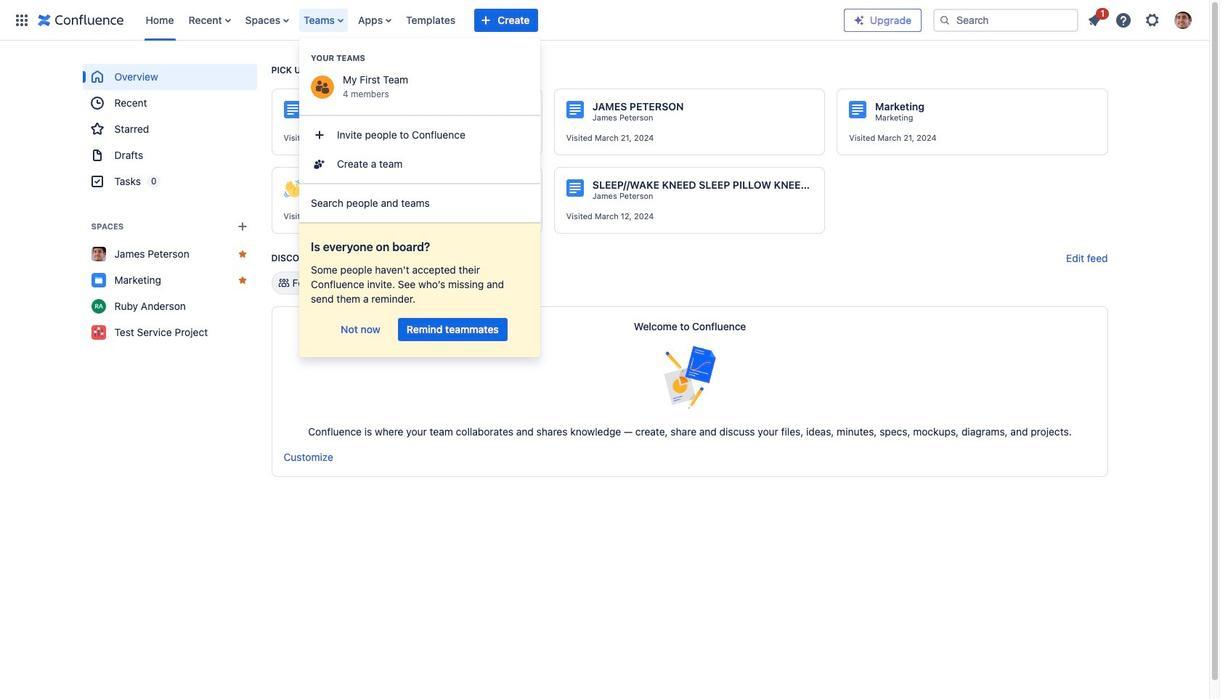 Task type: describe. For each thing, give the bounding box(es) containing it.
search image
[[939, 14, 951, 26]]

1 horizontal spatial list item
[[1082, 5, 1109, 32]]

0 horizontal spatial list item
[[299, 0, 349, 40]]

0 horizontal spatial group
[[82, 64, 257, 195]]

create a space image
[[234, 218, 251, 235]]

settings icon image
[[1144, 11, 1161, 29]]

your teams group
[[299, 38, 540, 110]]

list for appswitcher icon
[[138, 0, 844, 40]]



Task type: vqa. For each thing, say whether or not it's contained in the screenshot.
My First Team image
yes



Task type: locate. For each thing, give the bounding box(es) containing it.
help icon image
[[1115, 11, 1132, 29]]

list item left help icon
[[1082, 5, 1109, 32]]

list item up my first team icon in the left of the page
[[299, 0, 349, 40]]

1 vertical spatial unstar this space image
[[236, 275, 248, 286]]

0 horizontal spatial list
[[138, 0, 844, 40]]

Search field
[[933, 8, 1079, 32]]

unstar this space image
[[236, 248, 248, 260], [236, 275, 248, 286]]

group
[[82, 64, 257, 195], [299, 115, 540, 183]]

0 vertical spatial unstar this space image
[[236, 248, 248, 260]]

my first team image
[[311, 76, 334, 99]]

2 unstar this space image from the top
[[236, 275, 248, 286]]

appswitcher icon image
[[13, 11, 31, 29]]

list item
[[299, 0, 349, 40], [1082, 5, 1109, 32]]

notification icon image
[[1086, 11, 1103, 29]]

1 unstar this space image from the top
[[236, 248, 248, 260]]

list
[[138, 0, 844, 40], [1082, 5, 1201, 33]]

1 horizontal spatial list
[[1082, 5, 1201, 33]]

list for premium icon
[[1082, 5, 1201, 33]]

1 horizontal spatial group
[[299, 115, 540, 183]]

premium image
[[853, 14, 865, 26]]

confluence image
[[38, 11, 124, 29], [38, 11, 124, 29]]

your profile and preferences image
[[1175, 11, 1192, 29]]

heading
[[299, 52, 540, 64]]

None search field
[[933, 8, 1079, 32]]

global element
[[9, 0, 844, 40]]

banner
[[0, 0, 1209, 41]]

:wave: image
[[284, 180, 301, 198], [284, 180, 301, 198]]



